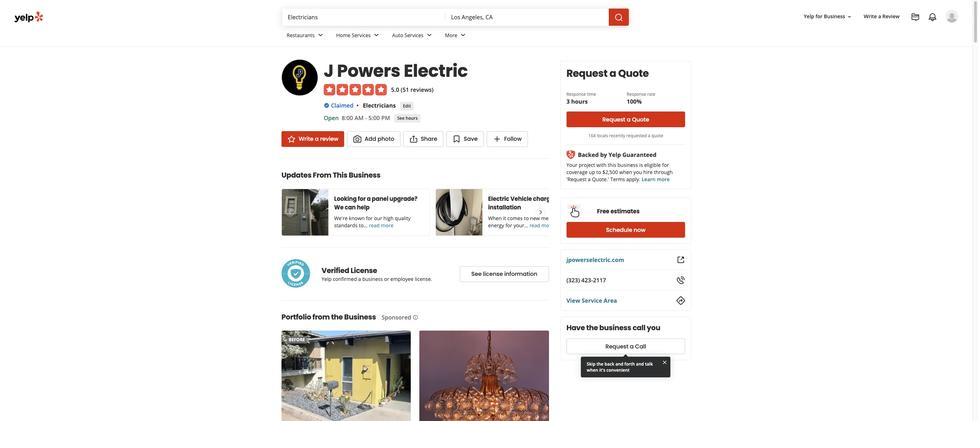 Task type: locate. For each thing, give the bounding box(es) containing it.
0 horizontal spatial write
[[299, 135, 313, 143]]

when left it's at the bottom
[[587, 368, 598, 374]]

0 vertical spatial business
[[824, 13, 845, 20]]

we're known for our high quality standards  to…
[[334, 215, 411, 229]]

request up time
[[566, 67, 608, 81]]

read more for panel
[[369, 223, 393, 229]]

1 vertical spatial hours
[[406, 115, 418, 121]]

share
[[421, 135, 437, 143]]

24 chevron down v2 image inside home services link
[[372, 31, 381, 40]]

yelp for by
[[609, 151, 621, 159]]

100%
[[627, 98, 642, 106]]

we
[[334, 204, 344, 212]]

to inside your project with this business is eligible for coverage up to $2,500 when you hire through 'request a quote.' terms apply.
[[596, 169, 601, 176]]

next image
[[536, 209, 544, 217]]

you down is
[[633, 169, 642, 176]]

more down means
[[541, 223, 554, 229]]

before
[[289, 337, 305, 344]]

see left license
[[471, 271, 482, 279]]

more down high at the left bottom of page
[[381, 223, 393, 229]]

2 services from the left
[[405, 32, 423, 39]]

24 add v2 image
[[493, 135, 501, 144]]

1 horizontal spatial read more
[[529, 223, 554, 229]]

hours right 3
[[571, 98, 588, 106]]

for down the 'it'
[[505, 223, 512, 229]]

hours
[[571, 98, 588, 106], [406, 115, 418, 121]]

and right the back
[[615, 362, 623, 368]]

1 horizontal spatial when
[[619, 169, 632, 176]]

24 chevron down v2 image right auto services at the top left
[[425, 31, 434, 40]]

24 chevron down v2 image for auto services
[[425, 31, 434, 40]]

view
[[566, 297, 580, 305]]

24 chevron down v2 image inside restaurants link
[[316, 31, 325, 40]]

see
[[397, 115, 405, 121], [471, 271, 482, 279]]

1 24 chevron down v2 image from the left
[[316, 31, 325, 40]]

employee
[[390, 276, 413, 283]]

request for request a call button
[[605, 343, 628, 351]]

1 horizontal spatial read
[[529, 223, 540, 229]]

is
[[639, 162, 643, 169]]

electric
[[404, 59, 468, 83], [488, 195, 509, 204]]

charger
[[533, 195, 556, 204]]

more for electric vehicle charger installation
[[541, 223, 554, 229]]

0 vertical spatial write
[[864, 13, 877, 20]]

1 vertical spatial yelp
[[609, 151, 621, 159]]

2 vertical spatial yelp
[[322, 276, 332, 283]]

quote up requested
[[632, 115, 649, 124]]

hire
[[643, 169, 653, 176]]

request a quote up time
[[566, 67, 649, 81]]

0 horizontal spatial electric
[[404, 59, 468, 83]]

updates from this business
[[281, 171, 380, 181]]

24 chevron down v2 image
[[372, 31, 381, 40], [425, 31, 434, 40]]

home
[[336, 32, 350, 39]]

0 horizontal spatial see
[[397, 115, 405, 121]]

or
[[384, 276, 389, 283]]

for left 16 chevron down v2 icon
[[816, 13, 823, 20]]

write inside user actions element
[[864, 13, 877, 20]]

time
[[587, 91, 596, 97]]

learn more
[[642, 176, 670, 183]]

1 horizontal spatial more
[[541, 223, 554, 229]]

0 horizontal spatial to
[[524, 215, 529, 222]]

schedule now
[[606, 226, 646, 234]]

and
[[615, 362, 623, 368], [636, 362, 644, 368]]

read down our
[[369, 223, 380, 229]]

means
[[541, 215, 557, 222]]

business for updates from this business
[[349, 171, 380, 181]]

read more
[[369, 223, 393, 229], [529, 223, 554, 229]]

claimed
[[331, 102, 353, 110]]

the right "have"
[[586, 323, 598, 333]]

quote up response rate 100%
[[618, 67, 649, 81]]

your…
[[514, 223, 528, 229]]

0 vertical spatial yelp
[[804, 13, 814, 20]]

1 horizontal spatial 24 chevron down v2 image
[[459, 31, 467, 40]]

request down the have the business call you
[[605, 343, 628, 351]]

through
[[654, 169, 673, 176]]

known
[[349, 215, 365, 222]]

license
[[483, 271, 503, 279]]

when inside skip the back and forth and talk when it's convenient
[[587, 368, 598, 374]]

more link
[[439, 26, 473, 47]]

0 horizontal spatial services
[[352, 32, 371, 39]]

a inside looking for a panel upgrade? we can help
[[367, 195, 371, 204]]

sponsored
[[382, 314, 411, 322]]

business left or
[[362, 276, 383, 283]]

read more for installation
[[529, 223, 554, 229]]

response inside response rate 100%
[[627, 91, 646, 97]]

response up '100%'
[[627, 91, 646, 97]]

$2,500
[[602, 169, 618, 176]]

for up through
[[662, 162, 669, 169]]

request a quote inside button
[[602, 115, 649, 124]]

0 horizontal spatial none field
[[288, 13, 440, 21]]

1 24 chevron down v2 image from the left
[[372, 31, 381, 40]]

1 horizontal spatial electric
[[488, 195, 509, 204]]

for inside looking for a panel upgrade? we can help
[[358, 195, 366, 204]]

24 chevron down v2 image
[[316, 31, 325, 40], [459, 31, 467, 40]]

0 horizontal spatial 24 chevron down v2 image
[[316, 31, 325, 40]]

electric up reviews) at the left
[[404, 59, 468, 83]]

services right home
[[352, 32, 371, 39]]

1 vertical spatial write
[[299, 135, 313, 143]]

response inside response time 3 hours
[[566, 91, 586, 97]]

None field
[[288, 13, 440, 21], [451, 13, 603, 21]]

share button
[[403, 132, 443, 147]]

0 vertical spatial see
[[397, 115, 405, 121]]

open
[[324, 114, 339, 122]]

Find text field
[[288, 13, 440, 21]]

2 24 chevron down v2 image from the left
[[459, 31, 467, 40]]

1 horizontal spatial 24 chevron down v2 image
[[425, 31, 434, 40]]

for inside your project with this business is eligible for coverage up to $2,500 when you hire through 'request a quote.' terms apply.
[[662, 162, 669, 169]]

write left the review
[[864, 13, 877, 20]]

business inside verified license yelp confirmed a business or employee license.
[[362, 276, 383, 283]]

0 vertical spatial you
[[633, 169, 642, 176]]

electric up installation
[[488, 195, 509, 204]]

1 vertical spatial electric
[[488, 195, 509, 204]]

when
[[619, 169, 632, 176], [587, 368, 598, 374]]

for left our
[[366, 215, 373, 222]]

request
[[566, 67, 608, 81], [602, 115, 625, 124], [605, 343, 628, 351]]

hours down edit button
[[406, 115, 418, 121]]

to inside 'when it comes to new means of energy for your…'
[[524, 215, 529, 222]]

1 read from the left
[[369, 223, 380, 229]]

1 vertical spatial when
[[587, 368, 598, 374]]

1 vertical spatial quote
[[632, 115, 649, 124]]

1 horizontal spatial services
[[405, 32, 423, 39]]

yelp for business
[[804, 13, 845, 20]]

(323)
[[566, 277, 580, 285]]

energy
[[488, 223, 504, 229]]

0 vertical spatial request
[[566, 67, 608, 81]]

when up apply.
[[619, 169, 632, 176]]

24 chevron down v2 image inside auto services link
[[425, 31, 434, 40]]

am
[[355, 114, 364, 122]]

0 vertical spatial request a quote
[[566, 67, 649, 81]]

help
[[357, 204, 370, 212]]

save
[[464, 135, 478, 143]]

verified
[[322, 266, 349, 276]]

16 chevron down v2 image
[[847, 14, 852, 20]]

1 horizontal spatial see
[[471, 271, 482, 279]]

1 vertical spatial see
[[471, 271, 482, 279]]

pm
[[381, 114, 390, 122]]

write
[[864, 13, 877, 20], [299, 135, 313, 143]]

new
[[530, 215, 540, 222]]

write for write a review
[[299, 135, 313, 143]]

2 24 chevron down v2 image from the left
[[425, 31, 434, 40]]

backed by yelp guaranteed
[[578, 151, 656, 159]]

for up help
[[358, 195, 366, 204]]

read for installation
[[529, 223, 540, 229]]

rate
[[647, 91, 655, 97]]

this
[[333, 171, 347, 181]]

1 horizontal spatial none field
[[451, 13, 603, 21]]

projects image
[[911, 13, 920, 21]]

the
[[331, 313, 343, 323], [586, 323, 598, 333], [597, 362, 603, 368]]

request for request a quote button
[[602, 115, 625, 124]]

have
[[566, 323, 585, 333]]

423-
[[581, 277, 593, 285]]

services right auto on the top
[[405, 32, 423, 39]]

your
[[566, 162, 577, 169]]

1 horizontal spatial yelp
[[609, 151, 621, 159]]

1 vertical spatial business
[[349, 171, 380, 181]]

none field "near"
[[451, 13, 603, 21]]

to right "up"
[[596, 169, 601, 176]]

0 horizontal spatial and
[[615, 362, 623, 368]]

2 horizontal spatial yelp
[[804, 13, 814, 20]]

from
[[313, 171, 331, 181]]

1 read more from the left
[[369, 223, 393, 229]]

0 horizontal spatial yelp
[[322, 276, 332, 283]]

more down through
[[657, 176, 670, 183]]

looking for a panel upgrade? we can help image
[[282, 190, 328, 236]]

and left talk
[[636, 362, 644, 368]]

0 horizontal spatial more
[[381, 223, 393, 229]]

hours inside the see hours link
[[406, 115, 418, 121]]

write a review link
[[281, 132, 344, 147]]

learn more link
[[642, 176, 670, 183]]

24 chevron down v2 image right restaurants
[[316, 31, 325, 40]]

24 chevron down v2 image right more
[[459, 31, 467, 40]]

0 horizontal spatial read more
[[369, 223, 393, 229]]

see for see hours
[[397, 115, 405, 121]]

1 vertical spatial to
[[524, 215, 529, 222]]

request up recently
[[602, 115, 625, 124]]

save button
[[446, 132, 484, 147]]

to left new
[[524, 215, 529, 222]]

None search field
[[282, 9, 630, 26]]

0 horizontal spatial when
[[587, 368, 598, 374]]

0 horizontal spatial you
[[633, 169, 642, 176]]

read more down our
[[369, 223, 393, 229]]

response up 3
[[566, 91, 586, 97]]

a inside your project with this business is eligible for coverage up to $2,500 when you hire through 'request a quote.' terms apply.
[[588, 176, 591, 183]]

1 and from the left
[[615, 362, 623, 368]]

24 chevron down v2 image for restaurants
[[316, 31, 325, 40]]

1 horizontal spatial response
[[627, 91, 646, 97]]

2 vertical spatial request
[[605, 343, 628, 351]]

notifications image
[[928, 13, 937, 21]]

call
[[635, 343, 646, 351]]

business inside "element"
[[349, 171, 380, 181]]

'request
[[566, 176, 587, 183]]

terms
[[610, 176, 625, 183]]

jpowerselectric.com link
[[566, 256, 624, 264]]

the right from
[[331, 313, 343, 323]]

the right skip
[[597, 362, 603, 368]]

1 horizontal spatial you
[[647, 323, 660, 333]]

electric vehicle charger installation
[[488, 195, 556, 212]]

1 vertical spatial the
[[586, 323, 598, 333]]

0 vertical spatial hours
[[571, 98, 588, 106]]

0 vertical spatial to
[[596, 169, 601, 176]]

8:00
[[342, 114, 353, 122]]

business left is
[[618, 162, 638, 169]]

1 vertical spatial business
[[362, 276, 383, 283]]

2 response from the left
[[627, 91, 646, 97]]

0 vertical spatial quote
[[618, 67, 649, 81]]

1 vertical spatial request
[[602, 115, 625, 124]]

call
[[633, 323, 645, 333]]

quote inside button
[[632, 115, 649, 124]]

1 response from the left
[[566, 91, 586, 97]]

restaurants
[[287, 32, 315, 39]]

24 chevron down v2 image inside 'more' link
[[459, 31, 467, 40]]

business up the request a call
[[599, 323, 631, 333]]

2 read from the left
[[529, 223, 540, 229]]

vehicle
[[510, 195, 532, 204]]

business
[[618, 162, 638, 169], [362, 276, 383, 283], [599, 323, 631, 333]]

1 none field from the left
[[288, 13, 440, 21]]

2 read more from the left
[[529, 223, 554, 229]]

0 horizontal spatial response
[[566, 91, 586, 97]]

1 services from the left
[[352, 32, 371, 39]]

24 chevron down v2 image left auto on the top
[[372, 31, 381, 40]]

1 horizontal spatial hours
[[571, 98, 588, 106]]

request a call
[[605, 343, 646, 351]]

guaranteed
[[622, 151, 656, 159]]

1 horizontal spatial to
[[596, 169, 601, 176]]

0 horizontal spatial 24 chevron down v2 image
[[372, 31, 381, 40]]

write right 24 star v2 image
[[299, 135, 313, 143]]

none field find
[[288, 13, 440, 21]]

see down edit button
[[397, 115, 405, 121]]

1 horizontal spatial and
[[636, 362, 644, 368]]

Near text field
[[451, 13, 603, 21]]

updates from this business element
[[270, 159, 584, 237]]

2 vertical spatial business
[[344, 313, 376, 323]]

the inside skip the back and forth and talk when it's convenient
[[597, 362, 603, 368]]

you right call
[[647, 323, 660, 333]]

0 vertical spatial business
[[618, 162, 638, 169]]

1 vertical spatial request a quote
[[602, 115, 649, 124]]

read down new
[[529, 223, 540, 229]]

see for see license information
[[471, 271, 482, 279]]

yelp inside verified license yelp confirmed a business or employee license.
[[322, 276, 332, 283]]

auto services link
[[386, 26, 439, 47]]

services for home services
[[352, 32, 371, 39]]

0 vertical spatial when
[[619, 169, 632, 176]]

follow
[[504, 135, 522, 143]]

quote
[[618, 67, 649, 81], [632, 115, 649, 124]]

1 horizontal spatial write
[[864, 13, 877, 20]]

have the business call you
[[566, 323, 660, 333]]

see inside button
[[471, 271, 482, 279]]

request a call button
[[566, 339, 685, 355]]

2 none field from the left
[[451, 13, 603, 21]]

0 horizontal spatial hours
[[406, 115, 418, 121]]

164
[[588, 133, 596, 139]]

2 and from the left
[[636, 362, 644, 368]]

services
[[352, 32, 371, 39], [405, 32, 423, 39]]

2 vertical spatial the
[[597, 362, 603, 368]]

to
[[596, 169, 601, 176], [524, 215, 529, 222]]

yelp inside button
[[804, 13, 814, 20]]

read more down new
[[529, 223, 554, 229]]

yelp for license
[[322, 276, 332, 283]]

request a quote up 164 locals recently requested a quote
[[602, 115, 649, 124]]

0 horizontal spatial read
[[369, 223, 380, 229]]

photo
[[378, 135, 394, 143]]



Task type: describe. For each thing, give the bounding box(es) containing it.
apply.
[[626, 176, 640, 183]]

24 share v2 image
[[409, 135, 418, 144]]

upgrade?
[[389, 195, 417, 204]]

write a review link
[[861, 10, 902, 23]]

yelp for business button
[[801, 10, 855, 23]]

business for portfolio from the business
[[344, 313, 376, 323]]

write a review
[[299, 135, 338, 143]]

edit button
[[400, 102, 414, 111]]

16 info v2 image
[[413, 315, 418, 321]]

quality
[[395, 215, 411, 222]]

maria w. image
[[945, 10, 958, 23]]

locals
[[597, 133, 608, 139]]

hours inside response time 3 hours
[[571, 98, 588, 106]]

response time 3 hours
[[566, 91, 596, 106]]

it
[[503, 215, 506, 222]]

24 save outline v2 image
[[452, 135, 461, 144]]

schedule now button
[[566, 222, 685, 238]]

recently
[[609, 133, 625, 139]]

0 vertical spatial the
[[331, 313, 343, 323]]

see hours link
[[394, 114, 421, 123]]

24 chevron down v2 image for more
[[459, 31, 467, 40]]

requested
[[626, 133, 647, 139]]

portfolio
[[281, 313, 311, 323]]

24 star v2 image
[[287, 135, 296, 144]]

estimates
[[610, 208, 640, 216]]

portfolio from the business element
[[270, 301, 553, 422]]

0 vertical spatial electric
[[404, 59, 468, 83]]

to…
[[359, 223, 368, 229]]

j powers electric
[[324, 59, 468, 83]]

24 camera v2 image
[[353, 135, 362, 144]]

skip the back and forth and talk when it's convenient
[[587, 362, 653, 374]]

24 phone v2 image
[[676, 276, 685, 285]]

our
[[374, 215, 382, 222]]

more
[[445, 32, 457, 39]]

follow button
[[487, 132, 528, 147]]

close image
[[662, 360, 668, 366]]

user actions element
[[798, 9, 968, 53]]

free
[[597, 208, 609, 216]]

services for auto services
[[405, 32, 423, 39]]

24 chevron down v2 image for home services
[[372, 31, 381, 40]]

response for 100%
[[627, 91, 646, 97]]

response for 3
[[566, 91, 586, 97]]

up
[[589, 169, 595, 176]]

2 vertical spatial business
[[599, 323, 631, 333]]

auto
[[392, 32, 403, 39]]

we're
[[334, 215, 348, 222]]

1 vertical spatial you
[[647, 323, 660, 333]]

free estimates
[[597, 208, 640, 216]]

this
[[608, 162, 616, 169]]

add photo
[[365, 135, 394, 143]]

16 claim filled v2 image
[[324, 103, 329, 109]]

electric vehicle charger installation image
[[436, 190, 482, 236]]

verified license yelp confirmed a business or employee license.
[[322, 266, 432, 283]]

skip
[[587, 362, 595, 368]]

electricians link
[[363, 102, 396, 110]]

area
[[604, 297, 617, 305]]

write for write a review
[[864, 13, 877, 20]]

convenient
[[606, 368, 629, 374]]

3
[[566, 98, 570, 106]]

2117
[[593, 277, 606, 285]]

the for have
[[586, 323, 598, 333]]

business logo image
[[281, 59, 318, 96]]

quote.'
[[592, 176, 609, 183]]

review
[[882, 13, 900, 20]]

you inside your project with this business is eligible for coverage up to $2,500 when you hire through 'request a quote.' terms apply.
[[633, 169, 642, 176]]

add photo link
[[347, 132, 400, 147]]

when it comes to new means of energy for your…
[[488, 215, 563, 229]]

a inside verified license yelp confirmed a business or employee license.
[[358, 276, 361, 283]]

for inside button
[[816, 13, 823, 20]]

business inside button
[[824, 13, 845, 20]]

business inside your project with this business is eligible for coverage up to $2,500 when you hire through 'request a quote.' terms apply.
[[618, 162, 638, 169]]

forth
[[624, 362, 635, 368]]

auto services
[[392, 32, 423, 39]]

open 8:00 am - 5:00 pm
[[324, 114, 390, 122]]

previous image
[[286, 209, 294, 217]]

backed
[[578, 151, 599, 159]]

request a quote button
[[566, 112, 685, 127]]

2 horizontal spatial more
[[657, 176, 670, 183]]

24 directions v2 image
[[676, 297, 685, 305]]

5 star rating image
[[324, 84, 387, 96]]

for inside we're known for our high quality standards  to…
[[366, 215, 373, 222]]

panel
[[372, 195, 388, 204]]

when inside your project with this business is eligible for coverage up to $2,500 when you hire through 'request a quote.' terms apply.
[[619, 169, 632, 176]]

24 external link v2 image
[[676, 256, 685, 265]]

restaurants link
[[281, 26, 330, 47]]

portfolio from the business
[[281, 313, 376, 323]]

from
[[312, 313, 330, 323]]

edit
[[403, 103, 411, 109]]

coverage
[[566, 169, 588, 176]]

see hours
[[397, 115, 418, 121]]

can
[[345, 204, 356, 212]]

for inside 'when it comes to new means of energy for your…'
[[505, 223, 512, 229]]

eligible
[[644, 162, 661, 169]]

standards
[[334, 223, 358, 229]]

164 locals recently requested a quote
[[588, 133, 663, 139]]

see license information
[[471, 271, 537, 279]]

electric inside electric vehicle charger installation
[[488, 195, 509, 204]]

home services
[[336, 32, 371, 39]]

write a review
[[864, 13, 900, 20]]

the for skip
[[597, 362, 603, 368]]

looking
[[334, 195, 357, 204]]

(51 reviews) link
[[401, 86, 434, 94]]

talk
[[645, 362, 653, 368]]

more for looking for a panel upgrade? we can help
[[381, 223, 393, 229]]

looking for a panel upgrade? we can help
[[334, 195, 417, 212]]

jpowerselectric.com
[[566, 256, 624, 264]]

back
[[605, 362, 614, 368]]

by
[[600, 151, 607, 159]]

business categories element
[[281, 26, 958, 47]]

see license information button
[[460, 267, 549, 283]]

5:00
[[368, 114, 380, 122]]

5.0
[[391, 86, 399, 94]]

response rate 100%
[[627, 91, 655, 106]]

project
[[579, 162, 595, 169]]

add
[[365, 135, 376, 143]]

reviews)
[[411, 86, 434, 94]]

confirmed
[[333, 276, 357, 283]]

search image
[[614, 13, 623, 22]]

information
[[504, 271, 537, 279]]

read for panel
[[369, 223, 380, 229]]



Task type: vqa. For each thing, say whether or not it's contained in the screenshot.
Search Image
yes



